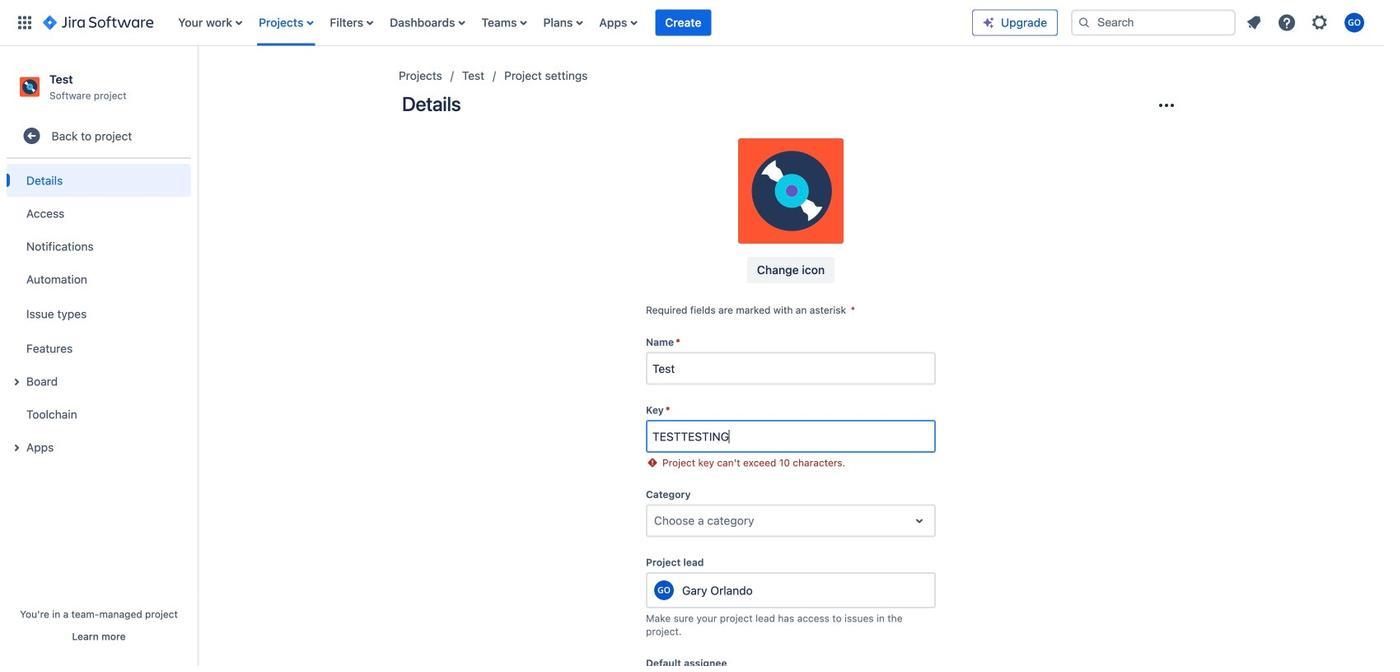Task type: locate. For each thing, give the bounding box(es) containing it.
open image
[[910, 512, 930, 531]]

jira software image
[[43, 13, 154, 33], [43, 13, 154, 33]]

search image
[[1078, 16, 1091, 29]]

list item
[[656, 0, 712, 46]]

banner
[[0, 0, 1385, 46]]

sidebar navigation image
[[180, 66, 216, 99]]

list
[[170, 0, 973, 46], [1240, 8, 1375, 38]]

Search field
[[1072, 9, 1236, 36]]

None field
[[648, 354, 935, 384], [648, 422, 935, 452], [648, 354, 935, 384], [648, 422, 935, 452]]

None text field
[[655, 513, 658, 530]]

None search field
[[1072, 9, 1236, 36]]

sidebar element
[[0, 46, 198, 667]]

1 horizontal spatial list
[[1240, 8, 1375, 38]]

group
[[7, 159, 191, 469]]



Task type: vqa. For each thing, say whether or not it's contained in the screenshot.
sidebar navigation 'image'
yes



Task type: describe. For each thing, give the bounding box(es) containing it.
settings image
[[1311, 13, 1330, 33]]

project avatar image
[[739, 138, 844, 244]]

expand image
[[7, 439, 26, 458]]

group inside the sidebar element
[[7, 159, 191, 469]]

primary element
[[10, 0, 973, 46]]

more image
[[1157, 96, 1177, 115]]

appswitcher icon image
[[15, 13, 35, 33]]

notifications image
[[1245, 13, 1264, 33]]

expand image
[[7, 373, 26, 393]]

help image
[[1278, 13, 1297, 33]]

your profile and settings image
[[1345, 13, 1365, 33]]

0 horizontal spatial list
[[170, 0, 973, 46]]

error image
[[646, 457, 659, 470]]



